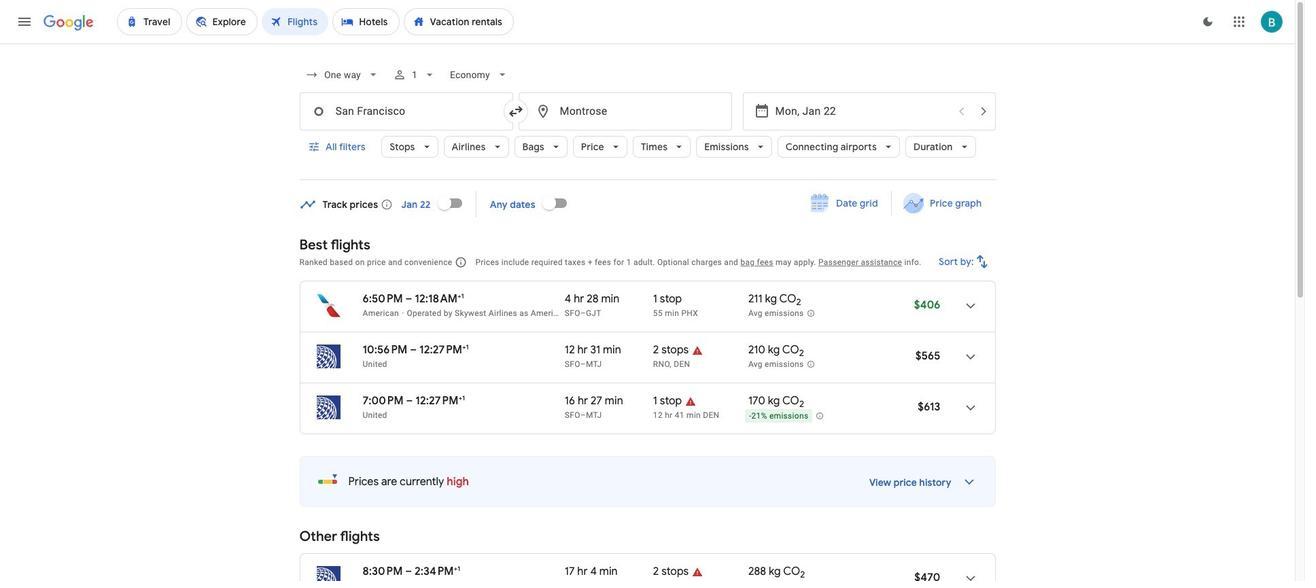 Task type: describe. For each thing, give the bounding box(es) containing it.
2 1 stop flight. element from the top
[[654, 394, 682, 410]]

flight details. leaves san francisco international airport (sfo) at 10:56 pm on monday, january 22 and arrives at montrose regional airport at 12:27 pm on tuesday, january 23. image
[[955, 341, 987, 373]]

learn more about tracked prices image
[[381, 198, 393, 211]]

total duration 12 hr 31 min. element
[[565, 343, 654, 359]]

learn more about ranking image
[[455, 256, 468, 269]]

flight details. leaves san francisco international airport (sfo) at 7:00 pm on monday, january 22 and arrives at montrose regional airport at 12:27 pm on tuesday, january 23. image
[[955, 392, 987, 424]]

change appearance image
[[1192, 5, 1225, 38]]

total duration 16 hr 27 min. element
[[565, 394, 654, 410]]

leaves san francisco international airport (sfo) at 8:30 pm on monday, january 22 and arrives at montrose regional airport at 2:34 pm on tuesday, january 23. element
[[363, 565, 461, 579]]

Arrival time: 12:27 PM on  Tuesday, January 23. text field
[[420, 343, 469, 357]]

main menu image
[[16, 14, 33, 30]]

406 US dollars text field
[[915, 299, 941, 312]]

leaves san francisco international airport (sfo) at 10:56 pm on monday, january 22 and arrives at montrose regional airport at 12:27 pm on tuesday, january 23. element
[[363, 343, 469, 357]]

Departure time: 6:50 PM. text field
[[363, 292, 403, 306]]

Departure time: 7:00 PM. text field
[[363, 394, 404, 408]]

loading results progress bar
[[0, 44, 1296, 46]]

613 US dollars text field
[[918, 401, 941, 414]]

total duration 4 hr 28 min. element
[[565, 292, 654, 308]]

view price history image
[[953, 466, 986, 499]]

leaves san francisco international airport (sfo) at 6:50 pm on monday, january 22 and arrives at grand junction regional airport at 12:18 am on tuesday, january 23. element
[[363, 292, 464, 306]]

flight details. leaves san francisco international airport (sfo) at 8:30 pm on monday, january 22 and arrives at montrose regional airport at 2:34 pm on tuesday, january 23. image
[[955, 562, 987, 582]]

total duration 17 hr 4 min. element
[[565, 565, 654, 581]]

Departure text field
[[776, 93, 950, 130]]



Task type: vqa. For each thing, say whether or not it's contained in the screenshot.
'Find the best price' region
yes



Task type: locate. For each thing, give the bounding box(es) containing it.
565 US dollars text field
[[916, 350, 941, 363]]

2 2 stops flight. element from the top
[[654, 565, 689, 581]]

1 vertical spatial 1 stop flight. element
[[654, 394, 682, 410]]

2 stops flight. element
[[654, 343, 689, 359], [654, 565, 689, 581]]

find the best price region
[[300, 187, 996, 226]]

Departure time: 8:30 PM. text field
[[363, 565, 403, 579]]

leaves san francisco international airport (sfo) at 7:00 pm on monday, january 22 and arrives at montrose regional airport at 12:27 pm on tuesday, january 23. element
[[363, 394, 465, 408]]

swap origin and destination. image
[[508, 103, 524, 120]]

1 1 stop flight. element from the top
[[654, 292, 682, 308]]

None field
[[300, 63, 385, 87], [445, 63, 515, 87], [300, 63, 385, 87], [445, 63, 515, 87]]

0 vertical spatial 2 stops flight. element
[[654, 343, 689, 359]]

layover (1 of 2) is a 5 hr 14 min overnight layover at reno-tahoe international airport in reno. layover (2 of 2) is a 2 hr 45 min layover at denver international airport in denver. element
[[654, 359, 742, 370]]

main content
[[300, 187, 996, 582]]

flight details. leaves san francisco international airport (sfo) at 6:50 pm on monday, january 22 and arrives at grand junction regional airport at 12:18 am on tuesday, january 23. image
[[955, 290, 987, 322]]

470 US dollars text field
[[915, 571, 941, 582]]

1 2 stops flight. element from the top
[[654, 343, 689, 359]]

0 vertical spatial 1 stop flight. element
[[654, 292, 682, 308]]

Arrival time: 12:18 AM on  Tuesday, January 23. text field
[[415, 292, 464, 306]]

None search field
[[300, 58, 996, 180]]

None text field
[[300, 93, 513, 131]]

1 stop flight. element
[[654, 292, 682, 308], [654, 394, 682, 410]]

Arrival time: 2:34 PM on  Tuesday, January 23. text field
[[415, 565, 461, 579]]

Arrival time: 12:27 PM on  Tuesday, January 23. text field
[[416, 394, 465, 408]]

1 vertical spatial 2 stops flight. element
[[654, 565, 689, 581]]

None text field
[[519, 93, 732, 131]]

Departure time: 10:56 PM. text field
[[363, 343, 408, 357]]



